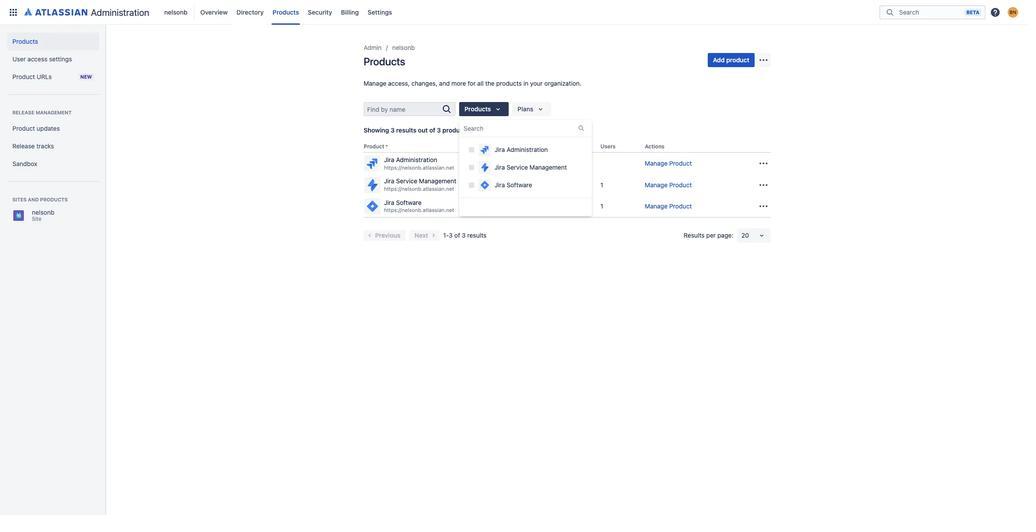 Task type: vqa. For each thing, say whether or not it's contained in the screenshot.
Gary- inside the Global Navigation element
no



Task type: describe. For each thing, give the bounding box(es) containing it.
manage product for management
[[645, 181, 692, 189]]

sites
[[12, 197, 27, 203]]

management for jira service management https://nelsonb.atlassian.net
[[419, 178, 456, 185]]

showing 3 results out of 3 products
[[364, 127, 469, 134]]

https://nelsonb.atlassian.net inside jira service management https://nelsonb.atlassian.net
[[384, 186, 454, 192]]

3 right the "1-"
[[462, 232, 466, 239]]

release tracks link
[[7, 138, 99, 155]]

management for jira service management
[[530, 164, 567, 171]]

manage product link for https://nelsonb.atlassian.net
[[645, 202, 692, 210]]

account image
[[1008, 7, 1018, 17]]

products up user
[[12, 38, 38, 45]]

directory
[[236, 8, 264, 16]]

jira service management
[[495, 164, 567, 171]]

administration link
[[21, 5, 153, 19]]

administration inside global navigation element
[[91, 7, 149, 17]]

administration for jira administration
[[507, 146, 548, 153]]

jira for jira administration https://nelsonb.atlassian.net
[[384, 156, 394, 164]]

1 horizontal spatial nelsonb link
[[392, 42, 415, 53]]

your
[[530, 80, 543, 87]]

jira software
[[495, 181, 532, 189]]

1 for https://nelsonb.atlassian.net
[[600, 202, 603, 210]]

security link
[[305, 5, 335, 19]]

3 right out on the left top
[[437, 127, 441, 134]]

beta
[[966, 9, 979, 15]]

jira service management https://nelsonb.atlassian.net
[[384, 178, 456, 192]]

user access settings
[[12, 55, 72, 63]]

new
[[80, 74, 92, 80]]

jira administration https://nelsonb.atlassian.net
[[384, 156, 454, 171]]

updates
[[37, 125, 60, 132]]

release for release management
[[12, 110, 34, 115]]

all
[[477, 80, 484, 87]]

1 horizontal spatial results
[[467, 232, 486, 239]]

release tracks
[[12, 142, 54, 150]]

toggle navigation image
[[97, 35, 117, 53]]

manage product link for management
[[645, 181, 692, 189]]

per
[[706, 232, 716, 239]]

release management
[[12, 110, 72, 115]]

1 manage product from the top
[[645, 160, 692, 167]]

jira software https://nelsonb.atlassian.net
[[384, 199, 454, 214]]

add
[[713, 56, 725, 64]]

previous image
[[365, 230, 375, 241]]

0 horizontal spatial results
[[396, 127, 416, 134]]

jira software image
[[480, 180, 490, 191]]

20
[[741, 232, 749, 239]]

0 horizontal spatial and
[[28, 197, 39, 203]]

in
[[523, 80, 528, 87]]

security
[[308, 8, 332, 16]]

global navigation element
[[5, 0, 879, 25]]

refresh image
[[471, 127, 478, 134]]

results per page:
[[684, 232, 733, 239]]

jira for jira service management
[[495, 164, 505, 171]]

sandbox
[[12, 160, 37, 168]]

search
[[464, 125, 483, 132]]

software for jira software
[[507, 181, 532, 189]]

sites and products
[[12, 197, 68, 203]]

jira for jira software
[[495, 181, 505, 189]]

jira for jira service management https://nelsonb.atlassian.net
[[384, 178, 394, 185]]

add product
[[713, 56, 749, 64]]

access,
[[388, 80, 410, 87]]

nelsonb for the top nelsonb link
[[164, 8, 187, 16]]

settings
[[49, 55, 72, 63]]

release for release tracks
[[12, 142, 35, 150]]

plans
[[517, 105, 533, 113]]

administration for jira administration https://nelsonb.atlassian.net
[[396, 156, 437, 164]]

https://nelsonb.atlassian.net for jira administration
[[384, 164, 454, 171]]

access
[[27, 55, 47, 63]]

manage product for https://nelsonb.atlassian.net
[[645, 202, 692, 210]]

jira for jira software https://nelsonb.atlassian.net
[[384, 199, 394, 206]]

1 vertical spatial products link
[[7, 33, 99, 50]]

for
[[468, 80, 476, 87]]



Task type: locate. For each thing, give the bounding box(es) containing it.
administration
[[91, 7, 149, 17], [507, 146, 548, 153], [396, 156, 437, 164]]

0 horizontal spatial nelsonb link
[[162, 5, 190, 19]]

products left in
[[496, 80, 522, 87]]

jira software image
[[480, 180, 490, 191], [365, 199, 380, 214], [365, 199, 380, 214]]

0 vertical spatial nelsonb link
[[162, 5, 190, 19]]

2 horizontal spatial administration
[[507, 146, 548, 153]]

jira for jira administration
[[495, 146, 505, 153]]

Search text field
[[365, 103, 441, 115]]

1 vertical spatial of
[[454, 232, 460, 239]]

appswitcher icon image
[[8, 7, 19, 17]]

1 vertical spatial release
[[12, 142, 35, 150]]

and
[[439, 80, 450, 87], [28, 197, 39, 203]]

software down jira service management
[[507, 181, 532, 189]]

jira administration image
[[480, 145, 490, 155], [365, 157, 380, 171], [365, 157, 380, 171]]

1 1 from the top
[[600, 181, 603, 189]]

billing link
[[338, 5, 361, 19]]

settings
[[368, 8, 392, 16]]

overview
[[200, 8, 228, 16]]

1 horizontal spatial of
[[454, 232, 460, 239]]

management down jira administration https://nelsonb.atlassian.net
[[419, 178, 456, 185]]

the
[[485, 80, 495, 87]]

manage product link
[[645, 160, 692, 167], [645, 181, 692, 189], [645, 202, 692, 210]]

2 1 from the top
[[600, 202, 603, 210]]

management
[[530, 164, 567, 171], [419, 178, 456, 185]]

service for jira service management https://nelsonb.atlassian.net
[[396, 178, 417, 185]]

product
[[726, 56, 749, 64]]

nelsonb right admin
[[392, 44, 415, 51]]

sandbox link
[[7, 155, 99, 173]]

nelsonb for nelsonb link to the right
[[392, 44, 415, 51]]

nelsonb
[[164, 8, 187, 16], [392, 44, 415, 51], [32, 209, 54, 216]]

and left more
[[439, 80, 450, 87]]

1 manage product link from the top
[[645, 160, 692, 167]]

products
[[273, 8, 299, 16], [12, 38, 38, 45], [364, 55, 405, 68], [464, 105, 491, 113]]

products up nelsonb site
[[40, 197, 68, 203]]

jira inside jira administration https://nelsonb.atlassian.net
[[384, 156, 394, 164]]

products
[[496, 80, 522, 87], [442, 127, 469, 134], [40, 197, 68, 203]]

of
[[429, 127, 435, 134], [454, 232, 460, 239]]

https://nelsonb.atlassian.net for jira software
[[384, 207, 454, 214]]

nelsonb site
[[32, 209, 54, 223]]

1-3 of 3 results
[[443, 232, 486, 239]]

1 vertical spatial manage product link
[[645, 181, 692, 189]]

billing
[[341, 8, 359, 16]]

nelsonb link right admin link
[[392, 42, 415, 53]]

0 vertical spatial products link
[[270, 5, 302, 19]]

0 vertical spatial management
[[530, 164, 567, 171]]

management inside jira service management https://nelsonb.atlassian.net
[[419, 178, 456, 185]]

open image
[[756, 230, 767, 241]]

products left refresh image
[[442, 127, 469, 134]]

tracks
[[36, 142, 54, 150]]

service up jira software on the top of the page
[[507, 164, 528, 171]]

service for jira service management
[[507, 164, 528, 171]]

1 vertical spatial manage product
[[645, 181, 692, 189]]

1 vertical spatial nelsonb
[[392, 44, 415, 51]]

2 vertical spatial https://nelsonb.atlassian.net
[[384, 207, 454, 214]]

of right the "1-"
[[454, 232, 460, 239]]

manage
[[364, 80, 386, 87], [645, 160, 668, 167], [645, 181, 668, 189], [645, 202, 668, 210]]

0 horizontal spatial nelsonb
[[32, 209, 54, 216]]

results left out on the left top
[[396, 127, 416, 134]]

0 horizontal spatial products
[[40, 197, 68, 203]]

add product button
[[708, 53, 755, 67]]

0 vertical spatial 1
[[600, 181, 603, 189]]

https://nelsonb.atlassian.net down jira service management https://nelsonb.atlassian.net
[[384, 207, 454, 214]]

products button
[[459, 102, 509, 116]]

software
[[507, 181, 532, 189], [396, 199, 422, 206]]

1 horizontal spatial products link
[[270, 5, 302, 19]]

nelsonb link left overview link
[[162, 5, 190, 19]]

jira
[[495, 146, 505, 153], [384, 156, 394, 164], [495, 164, 505, 171], [384, 178, 394, 185], [495, 181, 505, 189], [384, 199, 394, 206]]

release up product updates
[[12, 110, 34, 115]]

products left security
[[273, 8, 299, 16]]

jira administration image
[[480, 145, 490, 155]]

nelsonb left overview
[[164, 8, 187, 16]]

changes,
[[411, 80, 437, 87]]

1 for management
[[600, 181, 603, 189]]

products inside popup button
[[464, 105, 491, 113]]

products link
[[270, 5, 302, 19], [7, 33, 99, 50]]

products up search
[[464, 105, 491, 113]]

product updates
[[12, 125, 60, 132]]

products down admin link
[[364, 55, 405, 68]]

search image
[[441, 104, 452, 115]]

service inside jira service management https://nelsonb.atlassian.net
[[396, 178, 417, 185]]

1 vertical spatial https://nelsonb.atlassian.net
[[384, 186, 454, 192]]

0 vertical spatial manage product
[[645, 160, 692, 167]]

of right out on the left top
[[429, 127, 435, 134]]

3 right next image
[[449, 232, 453, 239]]

1 vertical spatial administration
[[507, 146, 548, 153]]

2 vertical spatial administration
[[396, 156, 437, 164]]

1 vertical spatial results
[[467, 232, 486, 239]]

users
[[600, 143, 616, 150]]

product urls
[[12, 73, 52, 81]]

0 vertical spatial software
[[507, 181, 532, 189]]

administration up jira service management https://nelsonb.atlassian.net
[[396, 156, 437, 164]]

2 manage product from the top
[[645, 181, 692, 189]]

1 horizontal spatial administration
[[396, 156, 437, 164]]

https://nelsonb.atlassian.net up jira service management https://nelsonb.atlassian.net
[[384, 164, 454, 171]]

software inside jira software https://nelsonb.atlassian.net
[[396, 199, 422, 206]]

out
[[418, 127, 428, 134]]

https://nelsonb.atlassian.net
[[384, 164, 454, 171], [384, 186, 454, 192], [384, 207, 454, 214]]

1 vertical spatial service
[[396, 178, 417, 185]]

1 vertical spatial and
[[28, 197, 39, 203]]

organization.
[[544, 80, 581, 87]]

0 vertical spatial release
[[12, 110, 34, 115]]

2 horizontal spatial nelsonb
[[392, 44, 415, 51]]

overview link
[[198, 5, 230, 19]]

products link up the settings
[[7, 33, 99, 50]]

administration up jira service management
[[507, 146, 548, 153]]

admin
[[364, 44, 382, 51]]

showing
[[364, 127, 389, 134]]

1 horizontal spatial management
[[530, 164, 567, 171]]

settings link
[[365, 5, 395, 19]]

2 vertical spatial nelsonb
[[32, 209, 54, 216]]

2 horizontal spatial products
[[496, 80, 522, 87]]

help icon image
[[990, 7, 1001, 17]]

1 horizontal spatial nelsonb
[[164, 8, 187, 16]]

software for jira software https://nelsonb.atlassian.net
[[396, 199, 422, 206]]

3 https://nelsonb.atlassian.net from the top
[[384, 207, 454, 214]]

0 vertical spatial and
[[439, 80, 450, 87]]

administration inside jira administration https://nelsonb.atlassian.net
[[396, 156, 437, 164]]

results
[[684, 232, 705, 239]]

service down jira administration https://nelsonb.atlassian.net
[[396, 178, 417, 185]]

Search field
[[897, 4, 965, 20]]

0 horizontal spatial management
[[419, 178, 456, 185]]

nelsonb down sites and products on the left of the page
[[32, 209, 54, 216]]

1-
[[443, 232, 449, 239]]

manage access, changes, and more for all the products in your organization.
[[364, 80, 581, 87]]

0 vertical spatial results
[[396, 127, 416, 134]]

user
[[12, 55, 26, 63]]

urls
[[37, 73, 52, 81]]

2 vertical spatial manage product link
[[645, 202, 692, 210]]

0 vertical spatial products
[[496, 80, 522, 87]]

1 https://nelsonb.atlassian.net from the top
[[384, 164, 454, 171]]

0 horizontal spatial administration
[[91, 7, 149, 17]]

0 vertical spatial nelsonb
[[164, 8, 187, 16]]

jira down jira administration https://nelsonb.atlassian.net
[[384, 178, 394, 185]]

3 manage product link from the top
[[645, 202, 692, 210]]

manage product
[[645, 160, 692, 167], [645, 181, 692, 189], [645, 202, 692, 210]]

product
[[12, 73, 35, 81], [12, 125, 35, 132], [364, 143, 384, 150], [669, 160, 692, 167], [669, 181, 692, 189], [669, 202, 692, 210]]

1 horizontal spatial and
[[439, 80, 450, 87]]

0 horizontal spatial software
[[396, 199, 422, 206]]

results right the "1-"
[[467, 232, 486, 239]]

more
[[451, 80, 466, 87]]

3 manage product from the top
[[645, 202, 692, 210]]

directory link
[[234, 5, 266, 19]]

management
[[36, 110, 72, 115]]

jira right jira software icon
[[495, 181, 505, 189]]

jira down jira service management https://nelsonb.atlassian.net
[[384, 199, 394, 206]]

1 vertical spatial products
[[442, 127, 469, 134]]

software down jira service management https://nelsonb.atlassian.net
[[396, 199, 422, 206]]

1 horizontal spatial products
[[442, 127, 469, 134]]

0 horizontal spatial products link
[[7, 33, 99, 50]]

1 vertical spatial software
[[396, 199, 422, 206]]

jira down showing
[[384, 156, 394, 164]]

site
[[32, 216, 41, 223]]

0 vertical spatial administration
[[91, 7, 149, 17]]

1 release from the top
[[12, 110, 34, 115]]

2 release from the top
[[12, 142, 35, 150]]

atlassian image
[[24, 6, 87, 17], [24, 6, 87, 17]]

and right the sites
[[28, 197, 39, 203]]

products inside global navigation element
[[273, 8, 299, 16]]

page:
[[717, 232, 733, 239]]

admin link
[[364, 42, 382, 53]]

nelsonb link
[[162, 5, 190, 19], [392, 42, 415, 53]]

next image
[[428, 230, 439, 241]]

administration banner
[[0, 0, 1028, 25]]

2 vertical spatial products
[[40, 197, 68, 203]]

actions
[[645, 143, 664, 150]]

jira administration
[[495, 146, 548, 153]]

2 vertical spatial manage product
[[645, 202, 692, 210]]

1 vertical spatial nelsonb link
[[392, 42, 415, 53]]

1
[[600, 181, 603, 189], [600, 202, 603, 210]]

administration up the toggle navigation image
[[91, 7, 149, 17]]

0 vertical spatial service
[[507, 164, 528, 171]]

results
[[396, 127, 416, 134], [467, 232, 486, 239]]

0 horizontal spatial of
[[429, 127, 435, 134]]

0 horizontal spatial service
[[396, 178, 417, 185]]

jira inside jira service management https://nelsonb.atlassian.net
[[384, 178, 394, 185]]

service
[[507, 164, 528, 171], [396, 178, 417, 185]]

nelsonb inside global navigation element
[[164, 8, 187, 16]]

management down jira administration
[[530, 164, 567, 171]]

1 vertical spatial management
[[419, 178, 456, 185]]

2 https://nelsonb.atlassian.net from the top
[[384, 186, 454, 192]]

user access settings link
[[7, 50, 99, 68]]

plans button
[[512, 102, 551, 116]]

release up the sandbox
[[12, 142, 35, 150]]

1 horizontal spatial software
[[507, 181, 532, 189]]

https://nelsonb.atlassian.net up jira software https://nelsonb.atlassian.net
[[384, 186, 454, 192]]

3
[[391, 127, 395, 134], [437, 127, 441, 134], [449, 232, 453, 239], [462, 232, 466, 239]]

products link left security link
[[270, 5, 302, 19]]

2 manage product link from the top
[[645, 181, 692, 189]]

jira service management image
[[480, 162, 490, 173], [480, 162, 490, 173], [365, 178, 380, 192], [365, 178, 380, 192]]

product updates link
[[7, 120, 99, 138]]

search icon image
[[885, 8, 895, 17]]

jira right jira administration image
[[495, 146, 505, 153]]

3 right showing
[[391, 127, 395, 134]]

jira up jira software on the top of the page
[[495, 164, 505, 171]]

0 vertical spatial https://nelsonb.atlassian.net
[[384, 164, 454, 171]]

0 vertical spatial of
[[429, 127, 435, 134]]

0 vertical spatial manage product link
[[645, 160, 692, 167]]

release
[[12, 110, 34, 115], [12, 142, 35, 150]]

jira inside jira software https://nelsonb.atlassian.net
[[384, 199, 394, 206]]

1 horizontal spatial service
[[507, 164, 528, 171]]

1 vertical spatial 1
[[600, 202, 603, 210]]



